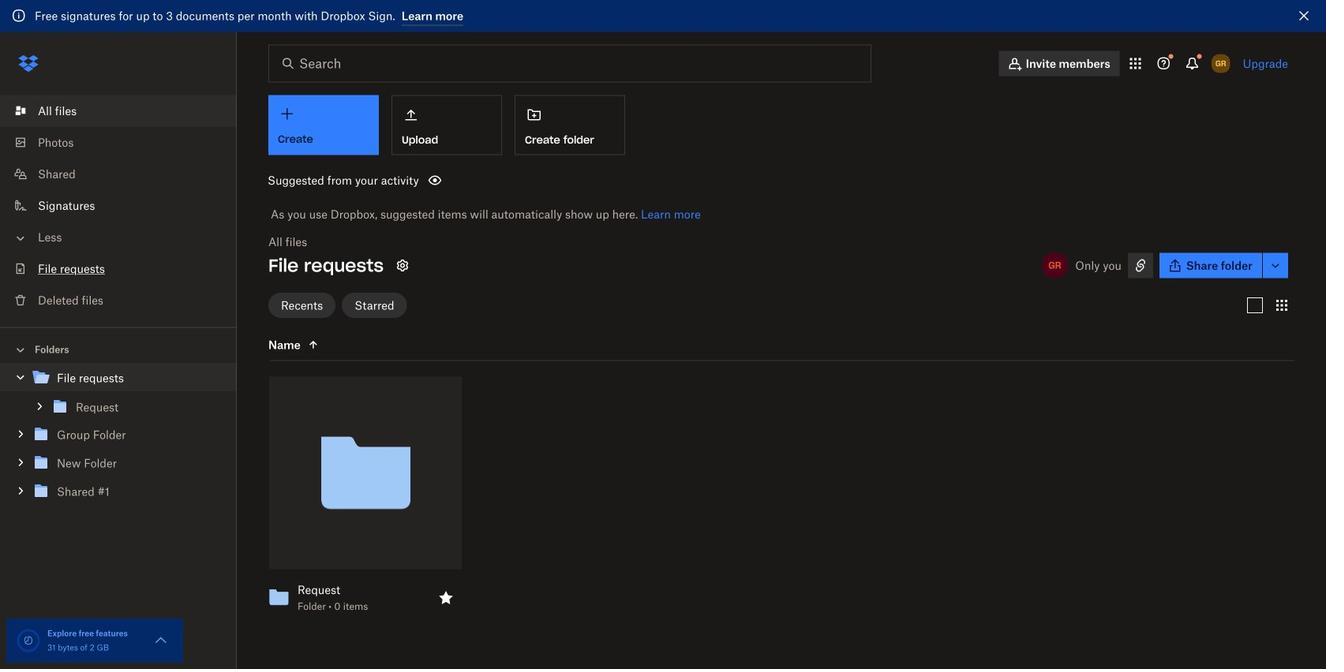 Task type: describe. For each thing, give the bounding box(es) containing it.
folder, request row
[[263, 377, 462, 623]]

quota usage progress bar
[[16, 629, 41, 654]]

Search in folder "Dropbox" text field
[[299, 54, 839, 73]]

less image
[[13, 231, 28, 246]]



Task type: locate. For each thing, give the bounding box(es) containing it.
group
[[0, 361, 237, 518]]

dropbox image
[[13, 48, 44, 79]]

folder settings image
[[393, 256, 412, 275]]

alert
[[0, 0, 1327, 32]]

list
[[0, 86, 237, 327]]

quota usage image
[[16, 629, 41, 654]]

list item
[[0, 95, 237, 127]]



Task type: vqa. For each thing, say whether or not it's contained in the screenshot.
row
no



